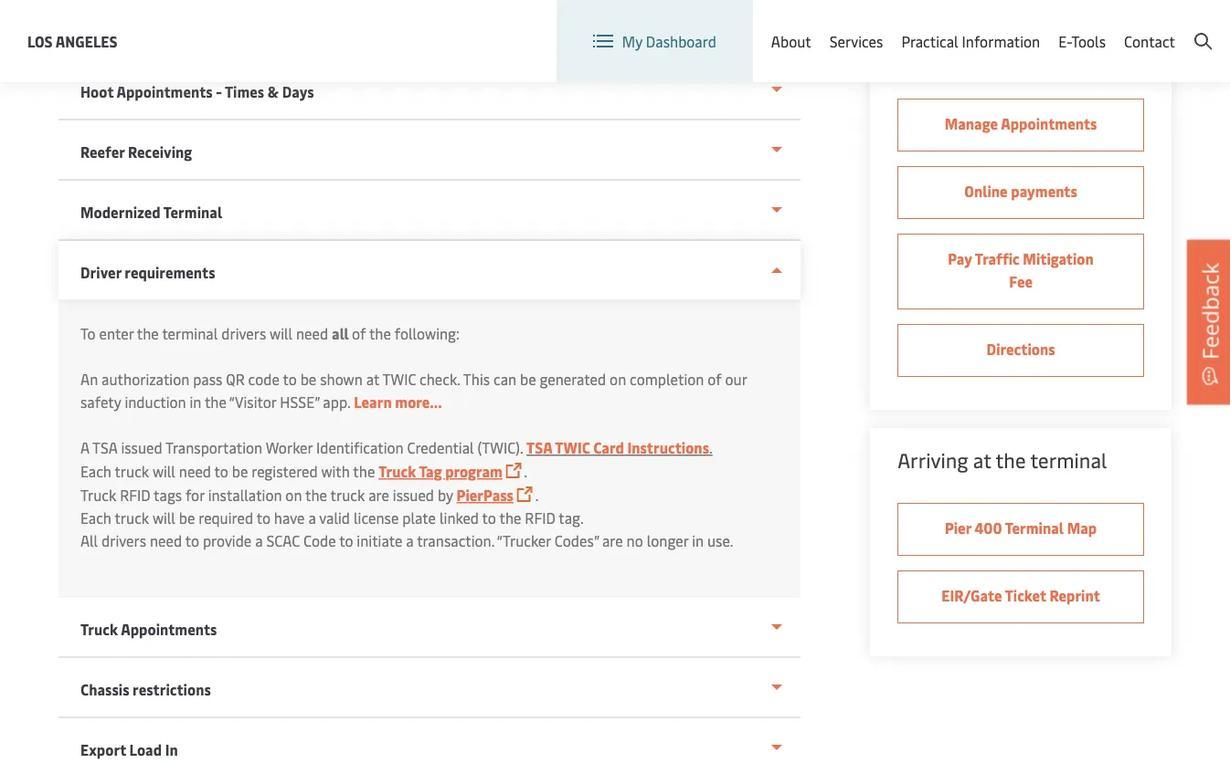 Task type: describe. For each thing, give the bounding box(es) containing it.
truck inside a tsa issued transportation worker identification credential (twic). tsa twic card instructions . each truck will need to be registered with the
[[115, 462, 149, 482]]

be inside a tsa issued transportation worker identification credential (twic). tsa twic card instructions . each truck will need to be registered with the
[[232, 462, 248, 482]]

longer
[[647, 531, 688, 551]]

online payments link
[[898, 166, 1144, 219]]

reefer receiving
[[80, 142, 192, 162]]

arriving at the terminal
[[898, 447, 1107, 474]]

0 horizontal spatial a
[[255, 531, 263, 551]]

code
[[303, 531, 336, 551]]

enter
[[99, 324, 134, 344]]

contact
[[1124, 31, 1175, 51]]

global menu
[[911, 17, 994, 37]]

. each truck will be required to have a valid license plate linked to the rfid tag. all drivers need to provide a scac code to initiate a transaction. "trucker codes" are no longer in use.
[[80, 486, 733, 551]]

for
[[185, 486, 204, 505]]

account
[[1158, 17, 1212, 37]]

are inside . each truck will be required to have a valid license plate linked to the rfid tag. all drivers need to provide a scac code to initiate a transaction. "trucker codes" are no longer in use.
[[602, 531, 623, 551]]

location
[[796, 17, 852, 37]]

all
[[332, 324, 349, 344]]

completion
[[630, 370, 704, 389]]

learn more...
[[351, 393, 444, 412]]

2 tsa from the left
[[526, 438, 552, 458]]

truck appointments button
[[58, 599, 801, 659]]

installation
[[208, 486, 282, 505]]

drivers inside . each truck will be required to have a valid license plate linked to the rfid tag. all drivers need to provide a scac code to initiate a transaction. "trucker codes" are no longer in use.
[[101, 531, 146, 551]]

practical information
[[901, 31, 1040, 51]]

modernized terminal
[[80, 202, 222, 222]]

transportation
[[165, 438, 262, 458]]

linked
[[439, 509, 479, 528]]

truck tag program link
[[379, 462, 502, 482]]

required
[[199, 509, 253, 528]]

twic for tsa
[[555, 438, 590, 458]]

login / create account link
[[1030, 0, 1212, 54]]

map
[[1067, 519, 1097, 538]]

the right enter
[[137, 324, 159, 344]]

driver requirements
[[80, 263, 215, 282]]

issued inside a tsa issued transportation worker identification credential (twic). tsa twic card instructions . each truck will need to be registered with the
[[121, 438, 162, 458]]

arriving
[[898, 447, 968, 474]]

rfid inside . truck rfid tags for installation on the truck are issued by
[[120, 486, 150, 505]]

at inside "an authorization pass qr code to be shown at twic check. this can be generated on completion of our safety induction in the "visitor hsse" app."
[[366, 370, 379, 389]]

-
[[216, 82, 222, 101]]

code
[[248, 370, 280, 389]]

pier 400 terminal map
[[945, 519, 1097, 538]]

export load in
[[80, 741, 178, 760]]

modernized terminal button
[[58, 181, 801, 241]]

before you arrive
[[898, 42, 1051, 69]]

manage appointments
[[945, 114, 1097, 133]]

online
[[964, 181, 1008, 201]]

reprint
[[1049, 586, 1100, 606]]

in inside "an authorization pass qr code to be shown at twic check. this can be generated on completion of our safety induction in the "visitor hsse" app."
[[190, 393, 201, 412]]

/
[[1103, 17, 1109, 37]]

induction
[[125, 393, 186, 412]]

e-tools button
[[1058, 0, 1106, 82]]

before
[[898, 42, 958, 69]]

arrive
[[1000, 42, 1051, 69]]

the inside . truck rfid tags for installation on the truck are issued by
[[305, 486, 327, 505]]

manage appointments link
[[898, 99, 1144, 152]]

transaction. "trucker
[[417, 531, 551, 551]]

the right "all"
[[369, 324, 391, 344]]

ticket
[[1005, 586, 1046, 606]]

los angeles
[[27, 31, 117, 51]]

e-tools
[[1058, 31, 1106, 51]]

&
[[268, 82, 279, 101]]

dashboard
[[646, 31, 716, 51]]

appointments for manage
[[1001, 114, 1097, 133]]

restrictions
[[133, 680, 211, 700]]

eir/gate ticket reprint
[[942, 586, 1100, 606]]

login / create account
[[1064, 17, 1212, 37]]

pierpass
[[457, 486, 514, 505]]

mitigation
[[1023, 249, 1094, 269]]

appointments for truck
[[121, 620, 217, 640]]

more...
[[395, 393, 442, 412]]

truck appointments
[[80, 620, 217, 640]]

you
[[962, 42, 995, 69]]

tag
[[419, 462, 442, 482]]

los angeles link
[[27, 30, 117, 53]]

payments
[[1011, 181, 1077, 201]]

receiving
[[128, 142, 192, 162]]

"visitor
[[229, 393, 276, 412]]

terminal for at
[[1030, 447, 1107, 474]]

contact button
[[1124, 0, 1175, 82]]

app.
[[323, 393, 351, 412]]

feedback
[[1195, 263, 1225, 360]]

0 vertical spatial drivers
[[221, 324, 266, 344]]

the up "pier 400 terminal map"
[[996, 447, 1026, 474]]

global
[[911, 17, 953, 37]]

learn more... link
[[351, 393, 444, 412]]

need inside a tsa issued transportation worker identification credential (twic). tsa twic card instructions . each truck will need to be registered with the
[[179, 462, 211, 482]]

on inside "an authorization pass qr code to be shown at twic check. this can be generated on completion of our safety induction in the "visitor hsse" app."
[[610, 370, 626, 389]]

angeles
[[55, 31, 117, 51]]

of inside "an authorization pass qr code to be shown at twic check. this can be generated on completion of our safety induction in the "visitor hsse" app."
[[708, 370, 722, 389]]

chassis restrictions
[[80, 680, 211, 700]]

driver requirements element
[[58, 300, 801, 599]]

pier 400 terminal map link
[[898, 504, 1144, 557]]

traffic
[[975, 249, 1020, 269]]

terminal for enter
[[162, 324, 218, 344]]

hoot
[[80, 82, 114, 101]]

information
[[962, 31, 1040, 51]]

scac
[[266, 531, 300, 551]]

truck inside . truck rfid tags for installation on the truck are issued by
[[80, 486, 116, 505]]

issued inside . truck rfid tags for installation on the truck are issued by
[[393, 486, 434, 505]]

truck for truck appointments
[[80, 620, 118, 640]]

truck tag program
[[379, 462, 502, 482]]

global menu button
[[870, 0, 1012, 54]]

0 vertical spatial need
[[296, 324, 328, 344]]

identification
[[316, 438, 404, 458]]

reefer receiving button
[[58, 121, 801, 181]]

eir/gate
[[942, 586, 1002, 606]]

to
[[80, 324, 96, 344]]

tags
[[154, 486, 182, 505]]



Task type: vqa. For each thing, say whether or not it's contained in the screenshot.
Driver
yes



Task type: locate. For each thing, give the bounding box(es) containing it.
a down plate
[[406, 531, 414, 551]]

1 horizontal spatial on
[[610, 370, 626, 389]]

truck for truck tag program
[[379, 462, 416, 482]]

0 horizontal spatial in
[[190, 393, 201, 412]]

2 vertical spatial .
[[535, 486, 539, 505]]

truck
[[379, 462, 416, 482], [80, 486, 116, 505], [80, 620, 118, 640]]

0 horizontal spatial issued
[[121, 438, 162, 458]]

twic for at
[[382, 370, 416, 389]]

.
[[709, 438, 713, 458], [524, 462, 528, 482], [535, 486, 539, 505]]

directions link
[[898, 324, 1144, 377]]

are up license
[[368, 486, 389, 505]]

chassis
[[80, 680, 129, 700]]

each inside . each truck will be required to have a valid license plate linked to the rfid tag. all drivers need to provide a scac code to initiate a transaction. "trucker codes" are no longer in use.
[[80, 509, 111, 528]]

to down valid
[[339, 531, 353, 551]]

of left our
[[708, 370, 722, 389]]

1 horizontal spatial twic
[[555, 438, 590, 458]]

0 vertical spatial truck
[[115, 462, 149, 482]]

to up the 'hsse"'
[[283, 370, 297, 389]]

to inside "an authorization pass qr code to be shown at twic check. this can be generated on completion of our safety induction in the "visitor hsse" app."
[[283, 370, 297, 389]]

1 vertical spatial truck
[[80, 486, 116, 505]]

be up the installation
[[232, 462, 248, 482]]

issued down induction
[[121, 438, 162, 458]]

1 horizontal spatial at
[[973, 447, 991, 474]]

. truck rfid tags for installation on the truck are issued by
[[80, 462, 528, 505]]

1 horizontal spatial of
[[708, 370, 722, 389]]

about
[[771, 31, 811, 51]]

will inside a tsa issued transportation worker identification credential (twic). tsa twic card instructions . each truck will need to be registered with the
[[153, 462, 175, 482]]

1 vertical spatial twic
[[555, 438, 590, 458]]

eir/gate ticket reprint link
[[898, 571, 1144, 624]]

0 vertical spatial in
[[190, 393, 201, 412]]

a
[[80, 438, 89, 458]]

pierpass link
[[457, 486, 514, 505]]

rfid left tag.
[[525, 509, 555, 528]]

program
[[445, 462, 502, 482]]

1 vertical spatial are
[[602, 531, 623, 551]]

truck left tag
[[379, 462, 416, 482]]

in
[[165, 741, 178, 760]]

at up learn
[[366, 370, 379, 389]]

los
[[27, 31, 53, 51]]

on up have on the bottom left
[[285, 486, 302, 505]]

be down for
[[179, 509, 195, 528]]

2 vertical spatial truck
[[80, 620, 118, 640]]

issued
[[121, 438, 162, 458], [393, 486, 434, 505]]

our
[[725, 370, 747, 389]]

appointments for hoot
[[116, 82, 213, 101]]

my dashboard button
[[593, 0, 716, 82]]

0 vertical spatial each
[[80, 462, 111, 482]]

appointments up "restrictions"
[[121, 620, 217, 640]]

appointments up payments
[[1001, 114, 1097, 133]]

0 vertical spatial .
[[709, 438, 713, 458]]

1 horizontal spatial .
[[535, 486, 539, 505]]

1 tsa from the left
[[92, 438, 117, 458]]

provide
[[203, 531, 252, 551]]

the down pass
[[205, 393, 227, 412]]

terminal right the 400
[[1005, 519, 1064, 538]]

each down the "a"
[[80, 462, 111, 482]]

of right "all"
[[352, 324, 366, 344]]

to down pierpass
[[482, 509, 496, 528]]

0 horizontal spatial on
[[285, 486, 302, 505]]

truck up chassis
[[80, 620, 118, 640]]

truck inside dropdown button
[[80, 620, 118, 640]]

1 horizontal spatial terminal
[[1030, 447, 1107, 474]]

0 vertical spatial twic
[[382, 370, 416, 389]]

are inside . truck rfid tags for installation on the truck are issued by
[[368, 486, 389, 505]]

of
[[352, 324, 366, 344], [708, 370, 722, 389]]

truck up all
[[80, 486, 116, 505]]

0 vertical spatial of
[[352, 324, 366, 344]]

load
[[129, 741, 162, 760]]

plate
[[402, 509, 436, 528]]

0 horizontal spatial are
[[368, 486, 389, 505]]

2 vertical spatial need
[[150, 531, 182, 551]]

appointments left -
[[116, 82, 213, 101]]

will down the tags
[[153, 509, 175, 528]]

. for . each truck will be required to have a valid license plate linked to the rfid tag. all drivers need to provide a scac code to initiate a transaction. "trucker codes" are no longer in use.
[[535, 486, 539, 505]]

terminal up pass
[[162, 324, 218, 344]]

twic inside a tsa issued transportation worker identification credential (twic). tsa twic card instructions . each truck will need to be registered with the
[[555, 438, 590, 458]]

switch location button
[[719, 17, 852, 37]]

1 vertical spatial each
[[80, 509, 111, 528]]

feedback button
[[1187, 240, 1230, 405]]

twic up learn more... link on the left bottom of the page
[[382, 370, 416, 389]]

to enter the terminal drivers will need all of the following:
[[80, 324, 459, 344]]

terminal
[[163, 202, 222, 222], [1005, 519, 1064, 538]]

1 horizontal spatial rfid
[[525, 509, 555, 528]]

practical information button
[[901, 0, 1040, 82]]

hoot appointments - times & days button
[[58, 60, 801, 121]]

be
[[300, 370, 316, 389], [520, 370, 536, 389], [232, 462, 248, 482], [179, 509, 195, 528]]

valid
[[319, 509, 350, 528]]

0 vertical spatial at
[[366, 370, 379, 389]]

0 horizontal spatial drivers
[[101, 531, 146, 551]]

2 vertical spatial truck
[[115, 509, 149, 528]]

will up code
[[270, 324, 293, 344]]

1 vertical spatial at
[[973, 447, 991, 474]]

services
[[830, 31, 883, 51]]

1 vertical spatial terminal
[[1030, 447, 1107, 474]]

authorization
[[102, 370, 189, 389]]

1 horizontal spatial are
[[602, 531, 623, 551]]

a tsa issued transportation worker identification credential (twic). tsa twic card instructions . each truck will need to be registered with the
[[80, 438, 713, 482]]

times
[[225, 82, 264, 101]]

0 vertical spatial are
[[368, 486, 389, 505]]

terminal
[[162, 324, 218, 344], [1030, 447, 1107, 474]]

issued up plate
[[393, 486, 434, 505]]

1 vertical spatial on
[[285, 486, 302, 505]]

1 vertical spatial issued
[[393, 486, 434, 505]]

to down "transportation"
[[214, 462, 228, 482]]

tools
[[1071, 31, 1106, 51]]

to left provide
[[185, 531, 199, 551]]

a left valid
[[308, 509, 316, 528]]

2 vertical spatial will
[[153, 509, 175, 528]]

0 horizontal spatial .
[[524, 462, 528, 482]]

twic inside "an authorization pass qr code to be shown at twic check. this can be generated on completion of our safety induction in the "visitor hsse" app."
[[382, 370, 416, 389]]

0 horizontal spatial tsa
[[92, 438, 117, 458]]

twic
[[382, 370, 416, 389], [555, 438, 590, 458]]

the inside "an authorization pass qr code to be shown at twic check. this can be generated on completion of our safety induction in the "visitor hsse" app."
[[205, 393, 227, 412]]

the inside a tsa issued transportation worker identification credential (twic). tsa twic card instructions . each truck will need to be registered with the
[[353, 462, 375, 482]]

1 vertical spatial in
[[692, 531, 704, 551]]

1 vertical spatial need
[[179, 462, 211, 482]]

0 vertical spatial truck
[[379, 462, 416, 482]]

the up valid
[[305, 486, 327, 505]]

400
[[974, 519, 1002, 538]]

0 vertical spatial terminal
[[163, 202, 222, 222]]

need down the tags
[[150, 531, 182, 551]]

chassis restrictions button
[[58, 659, 801, 719]]

1 vertical spatial truck
[[330, 486, 365, 505]]

1 vertical spatial appointments
[[1001, 114, 1097, 133]]

1 horizontal spatial a
[[308, 509, 316, 528]]

(twic).
[[478, 438, 523, 458]]

terminal up requirements
[[163, 202, 222, 222]]

2 horizontal spatial .
[[709, 438, 713, 458]]

need left "all"
[[296, 324, 328, 344]]

directions
[[987, 339, 1055, 359]]

by
[[438, 486, 453, 505]]

1 horizontal spatial in
[[692, 531, 704, 551]]

drivers right all
[[101, 531, 146, 551]]

my
[[622, 31, 642, 51]]

terminal up map
[[1030, 447, 1107, 474]]

. inside . each truck will be required to have a valid license plate linked to the rfid tag. all drivers need to provide a scac code to initiate a transaction. "trucker codes" are no longer in use.
[[535, 486, 539, 505]]

. for . truck rfid tags for installation on the truck are issued by
[[524, 462, 528, 482]]

to inside a tsa issued transportation worker identification credential (twic). tsa twic card instructions . each truck will need to be registered with the
[[214, 462, 228, 482]]

2 vertical spatial appointments
[[121, 620, 217, 640]]

export
[[80, 741, 126, 760]]

0 vertical spatial issued
[[121, 438, 162, 458]]

about button
[[771, 0, 811, 82]]

tsa right the (twic).
[[526, 438, 552, 458]]

pier
[[945, 519, 971, 538]]

worker
[[266, 438, 313, 458]]

0 horizontal spatial terminal
[[163, 202, 222, 222]]

1 vertical spatial .
[[524, 462, 528, 482]]

need inside . each truck will be required to have a valid license plate linked to the rfid tag. all drivers need to provide a scac code to initiate a transaction. "trucker codes" are no longer in use.
[[150, 531, 182, 551]]

export load in button
[[58, 719, 801, 764]]

0 horizontal spatial rfid
[[120, 486, 150, 505]]

a
[[308, 509, 316, 528], [255, 531, 263, 551], [406, 531, 414, 551]]

each up all
[[80, 509, 111, 528]]

1 horizontal spatial terminal
[[1005, 519, 1064, 538]]

are left no
[[602, 531, 623, 551]]

qr
[[226, 370, 245, 389]]

pass
[[193, 370, 222, 389]]

rfid inside . each truck will be required to have a valid license plate linked to the rfid tag. all drivers need to provide a scac code to initiate a transaction. "trucker codes" are no longer in use.
[[525, 509, 555, 528]]

at right arriving
[[973, 447, 991, 474]]

truck inside . truck rfid tags for installation on the truck are issued by
[[330, 486, 365, 505]]

0 horizontal spatial twic
[[382, 370, 416, 389]]

terminal inside dropdown button
[[163, 202, 222, 222]]

pay traffic mitigation fee link
[[898, 234, 1144, 310]]

1 horizontal spatial issued
[[393, 486, 434, 505]]

on inside . truck rfid tags for installation on the truck are issued by
[[285, 486, 302, 505]]

a left the scac
[[255, 531, 263, 551]]

need up for
[[179, 462, 211, 482]]

license
[[354, 509, 399, 528]]

. inside . truck rfid tags for installation on the truck are issued by
[[524, 462, 528, 482]]

each inside a tsa issued transportation worker identification credential (twic). tsa twic card instructions . each truck will need to be registered with the
[[80, 462, 111, 482]]

rfid left the tags
[[120, 486, 150, 505]]

tsa right the "a"
[[92, 438, 117, 458]]

2 horizontal spatial a
[[406, 531, 414, 551]]

terminal inside "driver requirements" "element"
[[162, 324, 218, 344]]

pay traffic mitigation fee
[[948, 249, 1094, 292]]

can
[[493, 370, 516, 389]]

in
[[190, 393, 201, 412], [692, 531, 704, 551]]

in inside . each truck will be required to have a valid license plate linked to the rfid tag. all drivers need to provide a scac code to initiate a transaction. "trucker codes" are no longer in use.
[[692, 531, 704, 551]]

hoot appointments - times & days
[[80, 82, 314, 101]]

be right the "can"
[[520, 370, 536, 389]]

check.
[[419, 370, 460, 389]]

0 vertical spatial appointments
[[116, 82, 213, 101]]

driver
[[80, 263, 121, 282]]

be up the 'hsse"'
[[300, 370, 316, 389]]

0 vertical spatial terminal
[[162, 324, 218, 344]]

generated
[[540, 370, 606, 389]]

0 horizontal spatial terminal
[[162, 324, 218, 344]]

credential
[[407, 438, 474, 458]]

2 each from the top
[[80, 509, 111, 528]]

the down identification
[[353, 462, 375, 482]]

1 horizontal spatial tsa
[[526, 438, 552, 458]]

will up the tags
[[153, 462, 175, 482]]

0 vertical spatial on
[[610, 370, 626, 389]]

. inside a tsa issued transportation worker identification credential (twic). tsa twic card instructions . each truck will need to be registered with the
[[709, 438, 713, 458]]

1 vertical spatial drivers
[[101, 531, 146, 551]]

1 vertical spatial of
[[708, 370, 722, 389]]

the down pierpass
[[499, 509, 521, 528]]

at
[[366, 370, 379, 389], [973, 447, 991, 474]]

1 vertical spatial will
[[153, 462, 175, 482]]

0 horizontal spatial of
[[352, 324, 366, 344]]

0 vertical spatial rfid
[[120, 486, 150, 505]]

use.
[[707, 531, 733, 551]]

instructions
[[627, 438, 709, 458]]

0 vertical spatial will
[[270, 324, 293, 344]]

are
[[368, 486, 389, 505], [602, 531, 623, 551]]

will inside . each truck will be required to have a valid license plate linked to the rfid tag. all drivers need to provide a scac code to initiate a transaction. "trucker codes" are no longer in use.
[[153, 509, 175, 528]]

on right generated on the left of page
[[610, 370, 626, 389]]

1 vertical spatial rfid
[[525, 509, 555, 528]]

appointments
[[116, 82, 213, 101], [1001, 114, 1097, 133], [121, 620, 217, 640]]

truck inside . each truck will be required to have a valid license plate linked to the rfid tag. all drivers need to provide a scac code to initiate a transaction. "trucker codes" are no longer in use.
[[115, 509, 149, 528]]

in down pass
[[190, 393, 201, 412]]

rfid
[[120, 486, 150, 505], [525, 509, 555, 528]]

be inside . each truck will be required to have a valid license plate linked to the rfid tag. all drivers need to provide a scac code to initiate a transaction. "trucker codes" are no longer in use.
[[179, 509, 195, 528]]

the inside . each truck will be required to have a valid license plate linked to the rfid tag. all drivers need to provide a scac code to initiate a transaction. "trucker codes" are no longer in use.
[[499, 509, 521, 528]]

1 horizontal spatial drivers
[[221, 324, 266, 344]]

drivers up "qr"
[[221, 324, 266, 344]]

practical
[[901, 31, 958, 51]]

online payments
[[964, 181, 1077, 201]]

requirements
[[125, 263, 215, 282]]

with
[[321, 462, 350, 482]]

1 each from the top
[[80, 462, 111, 482]]

1 vertical spatial terminal
[[1005, 519, 1064, 538]]

tsa twic card instructions link
[[526, 438, 709, 458]]

hsse"
[[280, 393, 319, 412]]

twic left card
[[555, 438, 590, 458]]

learn
[[354, 393, 392, 412]]

to left have on the bottom left
[[256, 509, 270, 528]]

in left use.
[[692, 531, 704, 551]]

0 horizontal spatial at
[[366, 370, 379, 389]]

services button
[[830, 0, 883, 82]]



